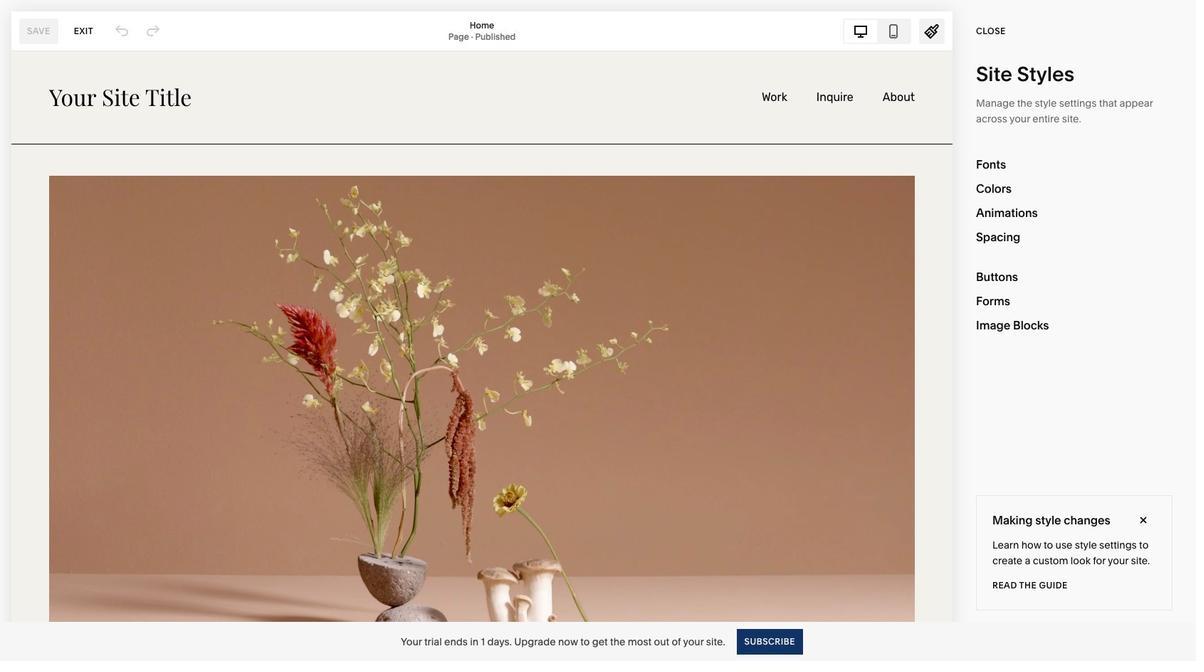 Task type: vqa. For each thing, say whether or not it's contained in the screenshot.
site preview icon on the right top
no



Task type: describe. For each thing, give the bounding box(es) containing it.
undo image
[[114, 23, 130, 39]]

redo image
[[145, 23, 161, 39]]

style image
[[924, 23, 940, 39]]

cross small image
[[1136, 513, 1152, 528]]



Task type: locate. For each thing, give the bounding box(es) containing it.
mobile image
[[886, 23, 902, 39]]

desktop image
[[853, 23, 869, 39]]

tab list
[[845, 20, 910, 42]]



